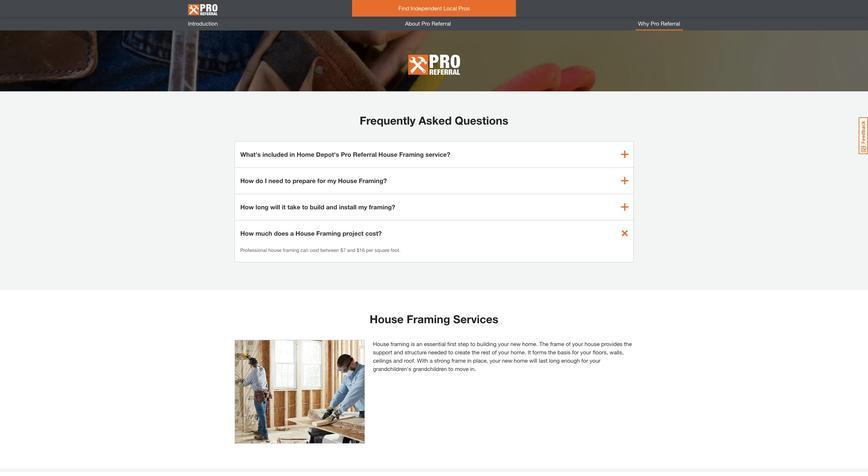 Task type: describe. For each thing, give the bounding box(es) containing it.
local
[[444, 5, 457, 11]]

framing?
[[369, 203, 395, 211]]

how long will it take to build and install my framing?
[[240, 203, 395, 211]]

1 vertical spatial for
[[572, 349, 579, 356]]

1 vertical spatial framing
[[316, 230, 341, 237]]

build
[[310, 203, 325, 211]]

0 vertical spatial framing
[[399, 151, 424, 158]]

the
[[540, 341, 549, 348]]

grandchildren
[[413, 366, 447, 373]]

floors,
[[593, 349, 608, 356]]

your down rest
[[490, 358, 501, 364]]

we
[[312, 22, 320, 29]]

why
[[638, 20, 649, 27]]

2 vertical spatial framing
[[407, 313, 450, 326]]

1 horizontal spatial the
[[548, 349, 556, 356]]

move
[[455, 366, 469, 373]]

requirements
[[350, 11, 401, 20]]

framing inside house framing is an essential first step to building your new home. the frame of your house provides the support and structure needed to create the rest of your home. it forms the basis for your floors, walls, ceilings and roof. with a strong frame in place, your new home will last long enough for your grandchildren's grandchildren to move in.
[[391, 341, 409, 348]]

businesses
[[350, 22, 378, 29]]

professional
[[240, 247, 267, 253]]

carry
[[386, 22, 398, 29]]

and up grandchildren's
[[393, 358, 403, 364]]

0 vertical spatial home.
[[522, 341, 538, 348]]

find independent local pros
[[399, 5, 470, 11]]

and right support
[[394, 349, 403, 356]]

insurance.
[[438, 22, 464, 29]]

home
[[297, 151, 314, 158]]

0 horizontal spatial will
[[270, 203, 280, 211]]

foot.
[[391, 247, 401, 253]]

about
[[405, 20, 420, 27]]

house inside house framing is an essential first step to building your new home. the frame of your house provides the support and structure needed to create the rest of your home. it forms the basis for your floors, walls, ceilings and roof. with a strong frame in place, your new home will last long enough for your grandchildren's grandchildren to move in.
[[373, 341, 389, 348]]

to down the "first"
[[449, 349, 453, 356]]

0 horizontal spatial referral
[[353, 151, 377, 158]]

basis
[[558, 349, 571, 356]]

i
[[265, 177, 267, 185]]

asked
[[419, 114, 452, 127]]

framing?
[[359, 177, 387, 185]]

and right $7
[[347, 247, 356, 253]]

pro referral logo image
[[188, 1, 218, 18]]

house framing services
[[370, 313, 499, 326]]

rest
[[481, 349, 491, 356]]

strong
[[434, 358, 450, 364]]

how do i need to prepare for my house framing?
[[240, 177, 387, 185]]

with
[[417, 358, 428, 364]]

cost?
[[365, 230, 382, 237]]

much
[[256, 230, 272, 237]]

1 horizontal spatial of
[[566, 341, 571, 348]]

a inside house framing is an essential first step to building your new home. the frame of your house provides the support and structure needed to create the rest of your home. it forms the basis for your floors, walls, ceilings and roof. with a strong frame in place, your new home will last long enough for your grandchildren's grandchildren to move in.
[[430, 358, 433, 364]]

will inside house framing is an essential first step to building your new home. the frame of your house provides the support and structure needed to create the rest of your home. it forms the basis for your floors, walls, ceilings and roof. with a strong frame in place, your new home will last long enough for your grandchildren's grandchildren to move in.
[[530, 358, 537, 364]]

need
[[269, 177, 283, 185]]

place,
[[473, 358, 488, 364]]

to left move on the bottom
[[449, 366, 454, 373]]

per
[[366, 247, 373, 253]]

$16
[[357, 247, 365, 253]]

$7
[[341, 247, 346, 253]]

house framing is an essential first step to building your new home. the frame of your house provides the support and structure needed to create the rest of your home. it forms the basis for your floors, walls, ceilings and roof. with a strong frame in place, your new home will last long enough for your grandchildren's grandchildren to move in.
[[373, 341, 632, 373]]

project
[[343, 230, 364, 237]]

an
[[417, 341, 423, 348]]

0 horizontal spatial the
[[472, 349, 480, 356]]

install
[[339, 203, 357, 211]]

support
[[373, 349, 392, 356]]

your down floors,
[[590, 358, 601, 364]]

find independent local pros button
[[352, 0, 516, 17]]

how for how long will it take to build and install my framing?
[[240, 203, 254, 211]]

building
[[477, 341, 497, 348]]

how for how do i need to prepare for my house framing?
[[240, 177, 254, 185]]

referral for about pro referral
[[432, 20, 451, 27]]

structure
[[405, 349, 427, 356]]

is
[[411, 341, 415, 348]]

0 horizontal spatial long
[[256, 203, 269, 211]]

about pro referral
[[405, 20, 451, 27]]

referral for why pro referral
[[661, 20, 680, 27]]

to right step on the bottom
[[471, 341, 476, 348]]

insurance requirements we require pro businesses to carry general liability insurance.
[[312, 11, 464, 29]]

0 vertical spatial new
[[511, 341, 521, 348]]

insurance
[[312, 11, 348, 20]]

enough
[[562, 358, 580, 364]]

require
[[322, 22, 339, 29]]

0 horizontal spatial of
[[492, 349, 497, 356]]

take
[[288, 203, 300, 211]]

to inside "insurance requirements we require pro businesses to carry general liability insurance."
[[379, 22, 384, 29]]

why pro referral
[[638, 20, 680, 27]]



Task type: locate. For each thing, give the bounding box(es) containing it.
frame
[[550, 341, 565, 348], [452, 358, 466, 364]]

1 vertical spatial will
[[530, 358, 537, 364]]

to
[[379, 22, 384, 29], [285, 177, 291, 185], [302, 203, 308, 211], [471, 341, 476, 348], [449, 349, 453, 356], [449, 366, 454, 373]]

1 vertical spatial new
[[502, 358, 513, 364]]

of up basis
[[566, 341, 571, 348]]

for right enough
[[582, 358, 588, 364]]

1 vertical spatial framing
[[391, 341, 409, 348]]

new left home
[[502, 358, 513, 364]]

grandchildren's
[[373, 366, 412, 373]]

1 vertical spatial house
[[585, 341, 600, 348]]

in up in.
[[467, 358, 472, 364]]

the
[[624, 341, 632, 348], [472, 349, 480, 356], [548, 349, 556, 356]]

2 horizontal spatial pro
[[651, 20, 660, 27]]

0 vertical spatial house
[[268, 247, 282, 253]]

2 horizontal spatial for
[[582, 358, 588, 364]]

can
[[301, 247, 309, 253]]

house down does
[[268, 247, 282, 253]]

my
[[328, 177, 336, 185], [358, 203, 367, 211]]

framing up between
[[316, 230, 341, 237]]

0 vertical spatial will
[[270, 203, 280, 211]]

1 horizontal spatial long
[[549, 358, 560, 364]]

home
[[514, 358, 528, 364]]

pros
[[459, 5, 470, 11]]

2 vertical spatial for
[[582, 358, 588, 364]]

home. up the it
[[522, 341, 538, 348]]

find
[[399, 5, 409, 11]]

feedback link image
[[859, 117, 868, 155]]

needed
[[428, 349, 447, 356]]

0 horizontal spatial my
[[328, 177, 336, 185]]

1 vertical spatial my
[[358, 203, 367, 211]]

my down depot's
[[328, 177, 336, 185]]

1 vertical spatial in
[[467, 358, 472, 364]]

professional house framing can cost between $7 and $16 per square foot.
[[240, 247, 401, 253]]

what's
[[240, 151, 261, 158]]

0 horizontal spatial pro
[[341, 151, 351, 158]]

will down the it
[[530, 358, 537, 364]]

liability
[[419, 22, 436, 29]]

how
[[240, 177, 254, 185], [240, 203, 254, 211], [240, 230, 254, 237]]

do
[[256, 177, 263, 185]]

new up home
[[511, 341, 521, 348]]

0 vertical spatial long
[[256, 203, 269, 211]]

step
[[458, 341, 469, 348]]

1 vertical spatial home.
[[511, 349, 526, 356]]

services
[[453, 313, 499, 326]]

1 vertical spatial long
[[549, 358, 560, 364]]

new
[[511, 341, 521, 348], [502, 358, 513, 364]]

0 horizontal spatial frame
[[452, 358, 466, 364]]

referral
[[432, 20, 451, 27], [661, 20, 680, 27], [353, 151, 377, 158]]

framing up "essential"
[[407, 313, 450, 326]]

pro
[[422, 20, 430, 27], [651, 20, 660, 27], [341, 151, 351, 158]]

square
[[375, 247, 390, 253]]

does
[[274, 230, 289, 237]]

frequently asked questions
[[360, 114, 509, 127]]

roof.
[[404, 358, 416, 364]]

it
[[528, 349, 531, 356]]

pro
[[340, 22, 348, 29]]

1 horizontal spatial will
[[530, 358, 537, 364]]

0 horizontal spatial in
[[290, 151, 295, 158]]

a right does
[[290, 230, 294, 237]]

1 horizontal spatial pro
[[422, 20, 430, 27]]

depot's
[[316, 151, 339, 158]]

for right prepare
[[318, 177, 326, 185]]

in
[[290, 151, 295, 158], [467, 358, 472, 364]]

long inside house framing is an essential first step to building your new home. the frame of your house provides the support and structure needed to create the rest of your home. it forms the basis for your floors, walls, ceilings and roof. with a strong frame in place, your new home will last long enough for your grandchildren's grandchildren to move in.
[[549, 358, 560, 364]]

the up the place,
[[472, 349, 480, 356]]

and right build
[[326, 203, 337, 211]]

0 vertical spatial in
[[290, 151, 295, 158]]

2 vertical spatial how
[[240, 230, 254, 237]]

1 vertical spatial frame
[[452, 358, 466, 364]]

of right rest
[[492, 349, 497, 356]]

1 vertical spatial a
[[430, 358, 433, 364]]

1 horizontal spatial referral
[[432, 20, 451, 27]]

framing left service?
[[399, 151, 424, 158]]

house up floors,
[[585, 341, 600, 348]]

your right building at the right
[[498, 341, 509, 348]]

provides
[[602, 341, 623, 348]]

0 horizontal spatial framing
[[283, 247, 299, 253]]

house
[[379, 151, 398, 158], [338, 177, 357, 185], [296, 230, 315, 237], [370, 313, 404, 326], [373, 341, 389, 348]]

pro for about
[[422, 20, 430, 27]]

0 vertical spatial for
[[318, 177, 326, 185]]

general
[[400, 22, 418, 29]]

your right rest
[[498, 349, 509, 356]]

walls,
[[610, 349, 624, 356]]

it
[[282, 203, 286, 211]]

forms
[[533, 349, 547, 356]]

pro for why
[[651, 20, 660, 27]]

how much does a house framing project cost?
[[240, 230, 382, 237]]

pro right depot's
[[341, 151, 351, 158]]

frequently
[[360, 114, 416, 127]]

long
[[256, 203, 269, 211], [549, 358, 560, 364]]

1 how from the top
[[240, 177, 254, 185]]

included
[[263, 151, 288, 158]]

0 vertical spatial how
[[240, 177, 254, 185]]

independent
[[411, 5, 442, 11]]

1 horizontal spatial in
[[467, 358, 472, 364]]

home.
[[522, 341, 538, 348], [511, 349, 526, 356]]

how for how much does a house framing project cost?
[[240, 230, 254, 237]]

pro right about
[[422, 20, 430, 27]]

first
[[447, 341, 457, 348]]

frame up move on the bottom
[[452, 358, 466, 364]]

framing left is
[[391, 341, 409, 348]]

to right need
[[285, 177, 291, 185]]

1 horizontal spatial house
[[585, 341, 600, 348]]

last
[[539, 358, 548, 364]]

framing
[[399, 151, 424, 158], [316, 230, 341, 237], [407, 313, 450, 326]]

your
[[498, 341, 509, 348], [572, 341, 583, 348], [498, 349, 509, 356], [581, 349, 591, 356], [490, 358, 501, 364], [590, 358, 601, 364]]

the right the provides
[[624, 341, 632, 348]]

1 horizontal spatial for
[[572, 349, 579, 356]]

in inside house framing is an essential first step to building your new home. the frame of your house provides the support and structure needed to create the rest of your home. it forms the basis for your floors, walls, ceilings and roof. with a strong frame in place, your new home will last long enough for your grandchildren's grandchildren to move in.
[[467, 358, 472, 364]]

will left it in the top of the page
[[270, 203, 280, 211]]

2 how from the top
[[240, 203, 254, 211]]

will
[[270, 203, 280, 211], [530, 358, 537, 364]]

2 horizontal spatial referral
[[661, 20, 680, 27]]

referral up framing?
[[353, 151, 377, 158]]

prepare
[[293, 177, 316, 185]]

long left it in the top of the page
[[256, 203, 269, 211]]

in.
[[470, 366, 476, 373]]

and
[[326, 203, 337, 211], [347, 247, 356, 253], [394, 349, 403, 356], [393, 358, 403, 364]]

to left carry
[[379, 22, 384, 29]]

between
[[321, 247, 339, 253]]

your left floors,
[[581, 349, 591, 356]]

0 vertical spatial frame
[[550, 341, 565, 348]]

what's included in home depot's pro referral house framing service?
[[240, 151, 451, 158]]

0 vertical spatial framing
[[283, 247, 299, 253]]

2 horizontal spatial the
[[624, 341, 632, 348]]

0 horizontal spatial for
[[318, 177, 326, 185]]

cost
[[310, 247, 319, 253]]

1 vertical spatial of
[[492, 349, 497, 356]]

create
[[455, 349, 470, 356]]

ceilings
[[373, 358, 392, 364]]

referral right why
[[661, 20, 680, 27]]

a up grandchildren
[[430, 358, 433, 364]]

your up enough
[[572, 341, 583, 348]]

my right install
[[358, 203, 367, 211]]

0 vertical spatial a
[[290, 230, 294, 237]]

0 horizontal spatial house
[[268, 247, 282, 253]]

questions
[[455, 114, 509, 127]]

3 how from the top
[[240, 230, 254, 237]]

1 horizontal spatial my
[[358, 203, 367, 211]]

for up enough
[[572, 349, 579, 356]]

pro right why
[[651, 20, 660, 27]]

0 vertical spatial of
[[566, 341, 571, 348]]

framing
[[283, 247, 299, 253], [391, 341, 409, 348]]

referral down the find independent local pros button
[[432, 20, 451, 27]]

the down the
[[548, 349, 556, 356]]

0 vertical spatial my
[[328, 177, 336, 185]]

0 horizontal spatial a
[[290, 230, 294, 237]]

1 horizontal spatial framing
[[391, 341, 409, 348]]

1 horizontal spatial frame
[[550, 341, 565, 348]]

framing left the can
[[283, 247, 299, 253]]

service?
[[426, 151, 451, 158]]

in left the home
[[290, 151, 295, 158]]

frame up basis
[[550, 341, 565, 348]]

to right take
[[302, 203, 308, 211]]

introduction
[[188, 20, 218, 27]]

house inside house framing is an essential first step to building your new home. the frame of your house provides the support and structure needed to create the rest of your home. it forms the basis for your floors, walls, ceilings and roof. with a strong frame in place, your new home will last long enough for your grandchildren's grandchildren to move in.
[[585, 341, 600, 348]]

1 horizontal spatial a
[[430, 358, 433, 364]]

1 vertical spatial how
[[240, 203, 254, 211]]

essential
[[424, 341, 446, 348]]

of
[[566, 341, 571, 348], [492, 349, 497, 356]]

long right last
[[549, 358, 560, 364]]

home. up home
[[511, 349, 526, 356]]



Task type: vqa. For each thing, say whether or not it's contained in the screenshot.
ft.
no



